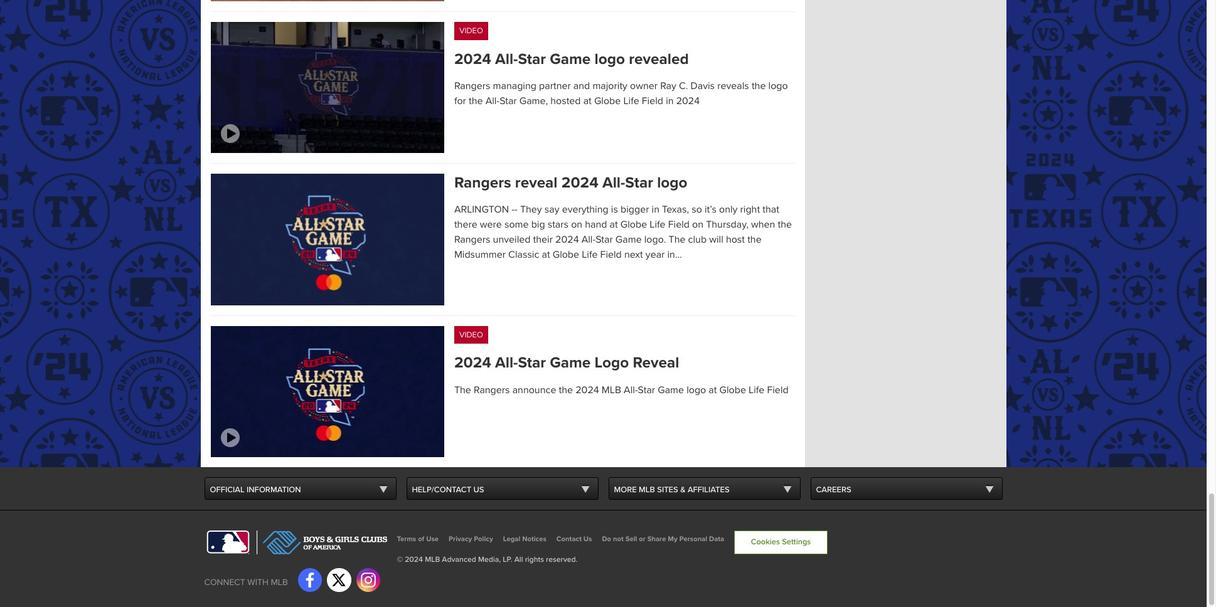 Task type: vqa. For each thing, say whether or not it's contained in the screenshot.
Sb button
no



Task type: describe. For each thing, give the bounding box(es) containing it.
video for 2024 all-star game logo revealed
[[459, 25, 483, 36]]

game,
[[519, 95, 548, 107]]

will
[[709, 234, 723, 246]]

contact us link
[[557, 535, 592, 543]]

their
[[533, 234, 553, 246]]

more mlb sites & affiliates button
[[608, 478, 800, 500]]

cookies settings button
[[734, 531, 828, 555]]

host
[[726, 234, 745, 246]]

official information
[[210, 485, 301, 495]]

rangers reveal 2024 all-star logo
[[454, 174, 688, 192]]

partner
[[539, 80, 571, 92]]

revealed
[[629, 50, 689, 68]]

of
[[418, 535, 424, 543]]

privacy
[[449, 535, 472, 543]]

davis
[[691, 80, 715, 92]]

all- inside the rangers managing partner and majority owner ray c. davis reveals the logo for the all-star game, hosted at globe life field in 2024
[[485, 95, 500, 107]]

legal notices link
[[503, 535, 546, 543]]

is
[[611, 204, 618, 216]]

reveal
[[515, 174, 558, 192]]

logo.
[[644, 234, 666, 246]]

help/contact us button
[[406, 478, 598, 500]]

boys and girls club of america image
[[256, 531, 387, 554]]

official information button
[[204, 478, 396, 500]]

the down that
[[778, 219, 792, 231]]

instagram image
[[361, 573, 376, 588]]

were
[[480, 219, 502, 231]]

©
[[397, 555, 403, 565]]

logo inside the rangers managing partner and majority owner ray c. davis reveals the logo for the all-star game, hosted at globe life field in 2024
[[768, 80, 788, 92]]

majority
[[593, 80, 627, 92]]

the right reveals on the right of page
[[752, 80, 766, 92]]

club
[[688, 234, 707, 246]]

for
[[454, 95, 466, 107]]

classic
[[508, 249, 539, 261]]

c.
[[679, 80, 688, 92]]

© 2024 mlb advanced media, lp. all rights reserved.
[[397, 555, 578, 565]]

announce
[[512, 384, 556, 396]]

mlb down logo
[[602, 384, 621, 396]]

globe inside the rangers managing partner and majority owner ray c. davis reveals the logo for the all-star game, hosted at globe life field in 2024
[[594, 95, 621, 107]]

x image
[[332, 573, 347, 588]]

2024 all-star game logo revealed link
[[454, 50, 795, 68]]

contact
[[557, 535, 582, 543]]

that
[[763, 204, 779, 216]]

bigger
[[621, 204, 649, 216]]

when
[[751, 219, 775, 231]]

settings
[[782, 537, 811, 547]]

stars
[[548, 219, 569, 231]]

2024 all-star game logo reveal link
[[454, 354, 795, 373]]

ray
[[660, 80, 676, 92]]

only
[[719, 204, 738, 216]]

data
[[709, 535, 724, 543]]

in inside the rangers managing partner and majority owner ray c. davis reveals the logo for the all-star game, hosted at globe life field in 2024
[[666, 95, 674, 107]]

legal notices
[[503, 535, 546, 543]]

so
[[692, 204, 702, 216]]

&
[[680, 485, 686, 495]]

rangers up arlington
[[454, 174, 511, 192]]

information
[[247, 485, 301, 495]]

game up and
[[550, 50, 591, 68]]

mlb down the use
[[425, 555, 440, 565]]

say
[[545, 204, 559, 216]]

game inside arlington -- they say everything is bigger in texas, so it's only right that there were some big stars on hand at globe life field on thursday, when the rangers unveiled their 2024 all-star game logo. the club will host the midsummer classic at globe life field next year in...
[[616, 234, 642, 246]]

careers
[[816, 485, 851, 495]]

do
[[602, 535, 611, 543]]

advanced
[[442, 555, 476, 565]]

texas,
[[662, 204, 689, 216]]

star inside arlington -- they say everything is bigger in texas, so it's only right that there were some big stars on hand at globe life field on thursday, when the rangers unveiled their 2024 all-star game logo. the club will host the midsummer classic at globe life field next year in...
[[596, 234, 613, 246]]

help/contact us
[[412, 485, 484, 495]]

2 on from the left
[[692, 219, 703, 231]]

right
[[740, 204, 760, 216]]

my
[[668, 535, 678, 543]]

year
[[646, 249, 665, 261]]

rangers inside the rangers managing partner and majority owner ray c. davis reveals the logo for the all-star game, hosted at globe life field in 2024
[[454, 80, 490, 92]]

personal
[[679, 535, 707, 543]]

help/contact
[[412, 485, 471, 495]]

it's
[[705, 204, 717, 216]]

arlington
[[454, 204, 509, 216]]

reveals
[[717, 80, 749, 92]]

reserved.
[[546, 555, 578, 565]]

connect
[[204, 577, 245, 588]]

more mlb sites & affiliates
[[614, 485, 730, 495]]

terms of use link
[[397, 535, 439, 543]]

notices
[[522, 535, 546, 543]]

mlb inside 'popup button'
[[639, 485, 655, 495]]

us
[[473, 485, 484, 495]]

with
[[247, 577, 269, 588]]

star up announce
[[518, 354, 546, 372]]

arlington -- they say everything is bigger in texas, so it's only right that there were some big stars on hand at globe life field on thursday, when the rangers unveiled their 2024 all-star game logo. the club will host the midsummer classic at globe life field next year in...
[[454, 204, 792, 261]]

official
[[210, 485, 245, 495]]

cookies
[[751, 537, 780, 547]]



Task type: locate. For each thing, give the bounding box(es) containing it.
sites
[[657, 485, 678, 495]]

1 - from the left
[[512, 204, 515, 216]]

owner
[[630, 80, 658, 92]]

star
[[518, 50, 546, 68], [500, 95, 517, 107], [625, 174, 653, 192], [596, 234, 613, 246], [518, 354, 546, 372], [638, 384, 655, 396]]

mlb left the sites
[[639, 485, 655, 495]]

use
[[426, 535, 439, 543]]

contact us
[[557, 535, 592, 543]]

1 video from the top
[[459, 25, 483, 36]]

terms of use
[[397, 535, 439, 543]]

all- inside rangers reveal 2024 all-star logo link
[[602, 174, 625, 192]]

privacy policy
[[449, 535, 493, 543]]

0 horizontal spatial the
[[454, 384, 471, 396]]

lp.
[[503, 555, 512, 565]]

mlb right with
[[271, 577, 288, 588]]

1 horizontal spatial on
[[692, 219, 703, 231]]

on
[[571, 219, 582, 231], [692, 219, 703, 231]]

1 vertical spatial video
[[459, 330, 483, 340]]

connect with mlb
[[204, 577, 288, 588]]

terms
[[397, 535, 416, 543]]

0 vertical spatial in
[[666, 95, 674, 107]]

2024 inside the rangers managing partner and majority owner ray c. davis reveals the logo for the all-star game, hosted at globe life field in 2024
[[676, 95, 700, 107]]

hosted
[[550, 95, 581, 107]]

game up next on the top of page
[[616, 234, 642, 246]]

in left texas,
[[652, 204, 660, 216]]

star up managing
[[518, 50, 546, 68]]

1 vertical spatial the
[[454, 384, 471, 396]]

thursday,
[[706, 219, 749, 231]]

next
[[624, 249, 643, 261]]

more
[[614, 485, 637, 495]]

star up bigger
[[625, 174, 653, 192]]

logo
[[595, 50, 625, 68], [768, 80, 788, 92], [657, 174, 688, 192], [687, 384, 706, 396]]

all- up announce
[[495, 354, 518, 372]]

privacy policy link
[[449, 535, 493, 543]]

not
[[613, 535, 624, 543]]

the down when
[[747, 234, 762, 246]]

facebook image
[[302, 573, 317, 588]]

the right for
[[469, 95, 483, 107]]

- left they
[[515, 204, 518, 216]]

on down 'everything'
[[571, 219, 582, 231]]

share
[[647, 535, 666, 543]]

2 - from the left
[[515, 204, 518, 216]]

video
[[459, 25, 483, 36], [459, 330, 483, 340]]

do not sell or share my personal data link
[[602, 535, 724, 543]]

they
[[520, 204, 542, 216]]

media,
[[478, 555, 501, 565]]

all-
[[495, 50, 518, 68], [485, 95, 500, 107], [602, 174, 625, 192], [582, 234, 596, 246], [495, 354, 518, 372], [624, 384, 638, 396]]

at
[[583, 95, 592, 107], [610, 219, 618, 231], [542, 249, 550, 261], [709, 384, 717, 396]]

rights
[[525, 555, 544, 565]]

star inside the rangers managing partner and majority owner ray c. davis reveals the logo for the all-star game, hosted at globe life field in 2024
[[500, 95, 517, 107]]

legal
[[503, 535, 520, 543]]

rangers left announce
[[474, 384, 510, 396]]

1 vertical spatial in
[[652, 204, 660, 216]]

life inside the rangers managing partner and majority owner ray c. davis reveals the logo for the all-star game, hosted at globe life field in 2024
[[623, 95, 639, 107]]

all- up managing
[[495, 50, 518, 68]]

all- down managing
[[485, 95, 500, 107]]

careers button
[[810, 478, 1002, 500]]

2024 inside arlington -- they say everything is bigger in texas, so it's only right that there were some big stars on hand at globe life field on thursday, when the rangers unveiled their 2024 all-star game logo. the club will host the midsummer classic at globe life field next year in...
[[555, 234, 579, 246]]

0 horizontal spatial on
[[571, 219, 582, 231]]

the down 2024 all-star game logo reveal
[[559, 384, 573, 396]]

game left logo
[[550, 354, 591, 372]]

all- inside the 2024 all-star game logo revealed link
[[495, 50, 518, 68]]

star down hand
[[596, 234, 613, 246]]

rangers inside arlington -- they say everything is bigger in texas, so it's only right that there were some big stars on hand at globe life field on thursday, when the rangers unveiled their 2024 all-star game logo. the club will host the midsummer classic at globe life field next year in...
[[454, 234, 490, 246]]

managing
[[493, 80, 536, 92]]

on up club
[[692, 219, 703, 231]]

rangers
[[454, 80, 490, 92], [454, 174, 511, 192], [454, 234, 490, 246], [474, 384, 510, 396]]

in...
[[667, 249, 682, 261]]

all- inside 2024 all-star game logo reveal link
[[495, 354, 518, 372]]

rangers down there at the left of the page
[[454, 234, 490, 246]]

and
[[573, 80, 590, 92]]

field
[[642, 95, 663, 107], [668, 219, 690, 231], [600, 249, 622, 261], [767, 384, 789, 396]]

1 horizontal spatial in
[[666, 95, 674, 107]]

life
[[623, 95, 639, 107], [650, 219, 666, 231], [582, 249, 598, 261], [749, 384, 765, 396]]

the rangers announce the 2024 mlb all-star game logo at globe life field
[[454, 384, 789, 396]]

all- down hand
[[582, 234, 596, 246]]

rangers managing partner and majority owner ray c. davis reveals the logo for the all-star game, hosted at globe life field in 2024
[[454, 80, 788, 107]]

star down managing
[[500, 95, 517, 107]]

1 on from the left
[[571, 219, 582, 231]]

in inside arlington -- they say everything is bigger in texas, so it's only right that there were some big stars on hand at globe life field on thursday, when the rangers unveiled their 2024 all-star game logo. the club will host the midsummer classic at globe life field next year in...
[[652, 204, 660, 216]]

midsummer
[[454, 249, 506, 261]]

affiliates
[[688, 485, 730, 495]]

policy
[[474, 535, 493, 543]]

mlb.com image
[[204, 531, 251, 555]]

video for 2024 all-star game logo reveal
[[459, 330, 483, 340]]

2024 all-star game logo reveal
[[454, 354, 679, 372]]

the inside arlington -- they say everything is bigger in texas, so it's only right that there were some big stars on hand at globe life field on thursday, when the rangers unveiled their 2024 all-star game logo. the club will host the midsummer classic at globe life field next year in...
[[669, 234, 686, 246]]

there
[[454, 219, 477, 231]]

0 horizontal spatial in
[[652, 204, 660, 216]]

2 video from the top
[[459, 330, 483, 340]]

- up some at the top of page
[[512, 204, 515, 216]]

0 vertical spatial video
[[459, 25, 483, 36]]

at inside the rangers managing partner and majority owner ray c. davis reveals the logo for the all-star game, hosted at globe life field in 2024
[[583, 95, 592, 107]]

game down reveal
[[658, 384, 684, 396]]

2024
[[454, 50, 491, 68], [676, 95, 700, 107], [562, 174, 599, 192], [555, 234, 579, 246], [454, 354, 491, 372], [576, 384, 599, 396], [405, 555, 423, 565]]

2024 all-star game logo revealed
[[454, 50, 689, 68]]

the
[[669, 234, 686, 246], [454, 384, 471, 396]]

star down reveal
[[638, 384, 655, 396]]

all- inside arlington -- they say everything is bigger in texas, so it's only right that there were some big stars on hand at globe life field on thursday, when the rangers unveiled their 2024 all-star game logo. the club will host the midsummer classic at globe life field next year in...
[[582, 234, 596, 246]]

1 horizontal spatial the
[[669, 234, 686, 246]]

rangers up for
[[454, 80, 490, 92]]

in down ray
[[666, 95, 674, 107]]

all
[[514, 555, 523, 565]]

all- down 2024 all-star game logo reveal link
[[624, 384, 638, 396]]

logo
[[595, 354, 629, 372]]

everything
[[562, 204, 609, 216]]

all- up is
[[602, 174, 625, 192]]

rangers reveal 2024 all-star logo link
[[454, 174, 795, 192]]

us
[[584, 535, 592, 543]]

sell
[[625, 535, 637, 543]]

field inside the rangers managing partner and majority owner ray c. davis reveals the logo for the all-star game, hosted at globe life field in 2024
[[642, 95, 663, 107]]

or
[[639, 535, 646, 543]]

reveal
[[633, 354, 679, 372]]

big
[[531, 219, 545, 231]]

0 vertical spatial the
[[669, 234, 686, 246]]

unveiled
[[493, 234, 531, 246]]



